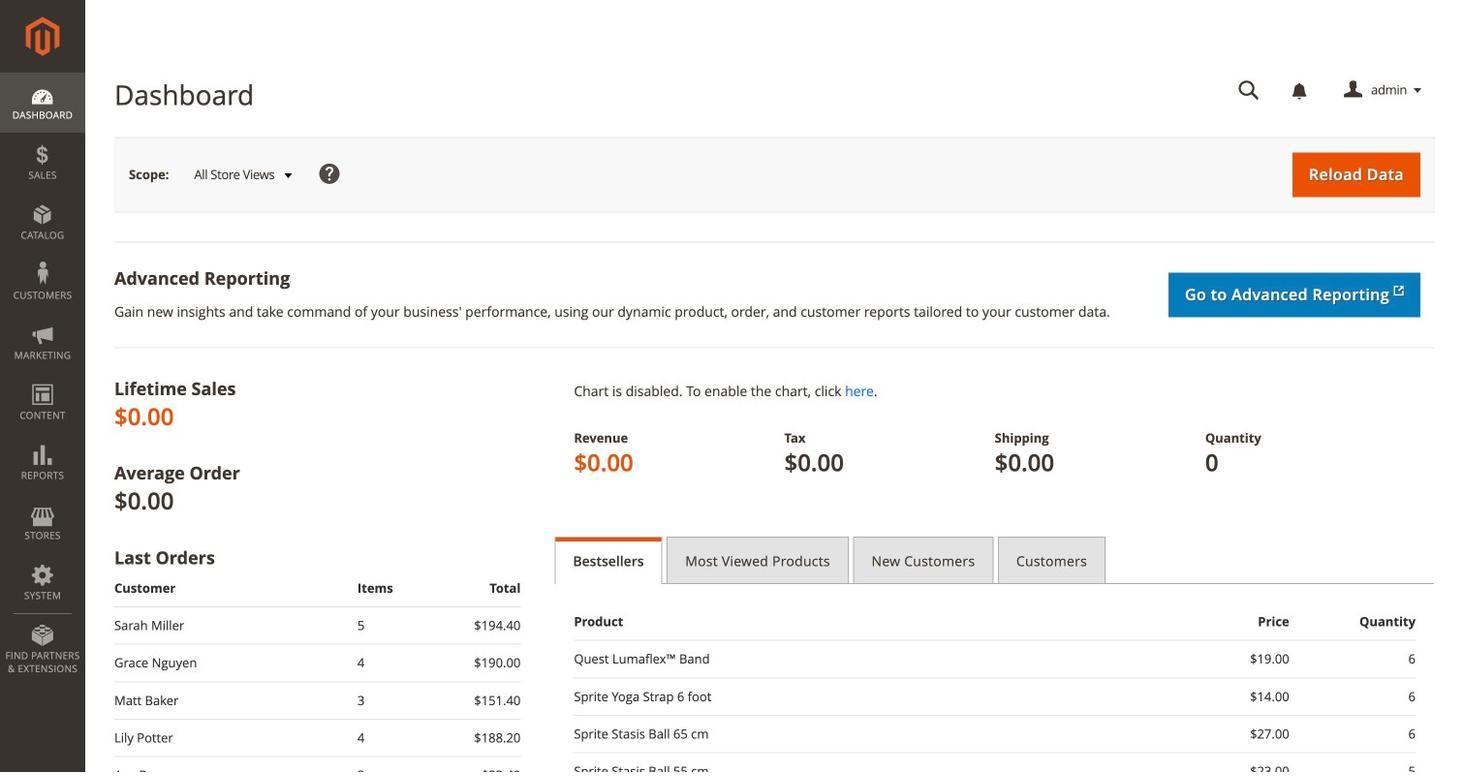 Task type: locate. For each thing, give the bounding box(es) containing it.
tab list
[[555, 537, 1436, 585]]

magento admin panel image
[[26, 16, 60, 56]]

menu bar
[[0, 73, 85, 686]]

None text field
[[1225, 74, 1274, 108]]



